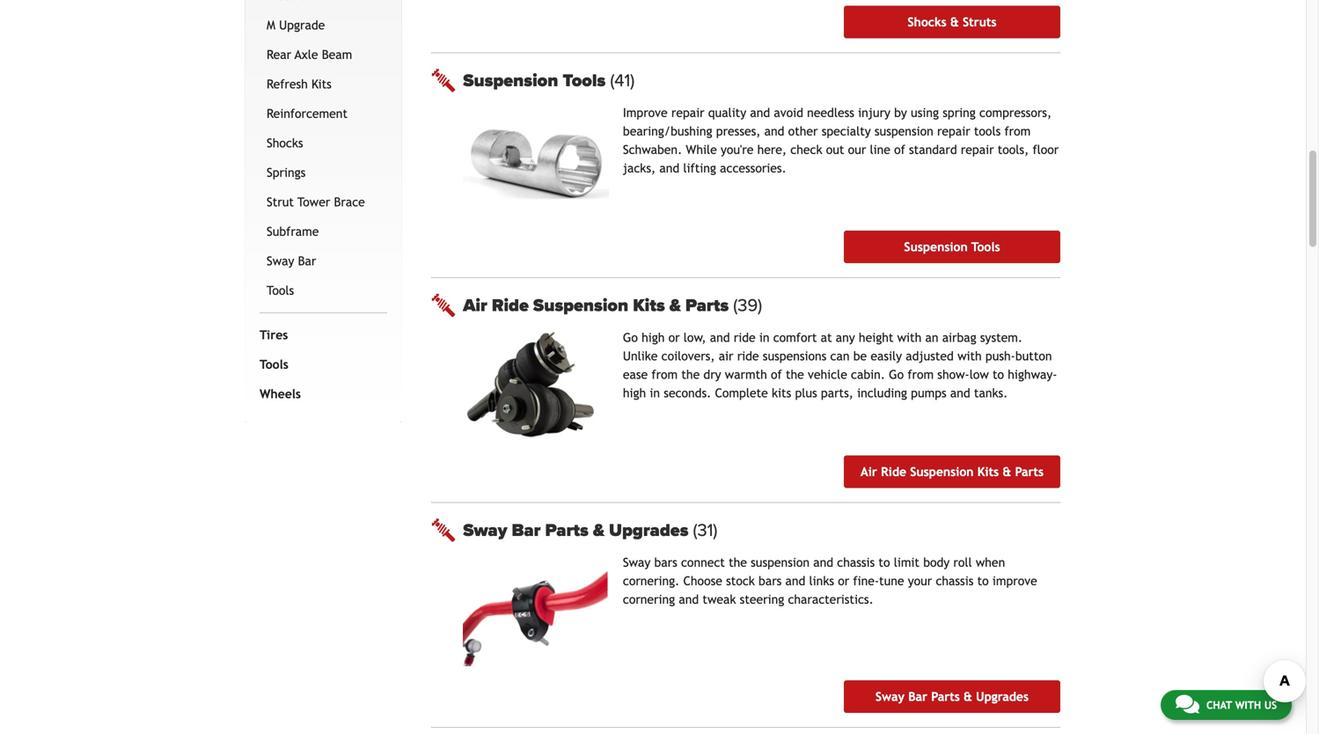 Task type: vqa. For each thing, say whether or not it's contained in the screenshot.
"Sway" in the "Sway bars connect the suspension and chassis to limit body roll when cornering. Choose stock bars and links or fine-tune your chassis to improve cornering and tweak steering characteristics."
yes



Task type: locate. For each thing, give the bounding box(es) containing it.
tools
[[974, 124, 1001, 138]]

2 vertical spatial kits
[[978, 465, 999, 479]]

ride
[[734, 331, 756, 345], [737, 349, 759, 363]]

shocks left the struts
[[908, 15, 947, 29]]

1 vertical spatial chassis
[[936, 574, 974, 588]]

kits
[[312, 77, 332, 91], [633, 295, 665, 316], [978, 465, 999, 479]]

high up unlike
[[642, 331, 665, 345]]

suspension inside improve repair quality and avoid needless injury by using spring compressors, bearing/bushing presses, and other specialty suspension repair tools from schwaben. while you're here, check out our line of standard repair tools, floor jacks, and lifting accessories.
[[875, 124, 934, 138]]

0 vertical spatial air
[[463, 295, 488, 316]]

0 vertical spatial or
[[669, 331, 680, 345]]

or inside go high or low, and ride in comfort at any height with an airbag system. unlike coilovers, air ride suspensions can be easily adjusted with push-button ease from the dry warmth of the vehicle cabin. go from show-low to highway- high in seconds. complete kits plus parts, including pumps and tanks.
[[669, 331, 680, 345]]

with
[[898, 331, 922, 345], [958, 349, 982, 363], [1236, 699, 1262, 711]]

1 horizontal spatial in
[[760, 331, 770, 345]]

with left an
[[898, 331, 922, 345]]

when
[[976, 556, 1006, 570]]

cornering.
[[623, 574, 680, 588]]

kits down the tanks. at bottom right
[[978, 465, 999, 479]]

2 horizontal spatial with
[[1236, 699, 1262, 711]]

1 vertical spatial ride
[[881, 465, 907, 479]]

refresh kits
[[267, 77, 332, 91]]

cabin.
[[851, 368, 886, 382]]

1 vertical spatial air ride suspension kits & parts
[[861, 465, 1044, 479]]

1 vertical spatial go
[[889, 368, 904, 382]]

0 vertical spatial shocks
[[908, 15, 947, 29]]

1 horizontal spatial go
[[889, 368, 904, 382]]

repair down tools
[[961, 143, 994, 157]]

from right the ease
[[652, 368, 678, 382]]

of inside improve repair quality and avoid needless injury by using spring compressors, bearing/bushing presses, and other specialty suspension repair tools from schwaben. while you're here, check out our line of standard repair tools, floor jacks, and lifting accessories.
[[895, 143, 906, 157]]

tools link down the sway bar
[[263, 276, 384, 305]]

suspension tools link
[[463, 70, 1061, 91], [844, 231, 1061, 263]]

tweak
[[703, 592, 736, 607]]

1 vertical spatial air ride suspension kits & parts link
[[844, 456, 1061, 488]]

bars
[[655, 556, 678, 570], [759, 574, 782, 588]]

0 horizontal spatial of
[[771, 368, 782, 382]]

0 horizontal spatial suspension tools
[[463, 70, 610, 91]]

1 vertical spatial sway bar parts & upgrades
[[876, 690, 1029, 704]]

1 horizontal spatial with
[[958, 349, 982, 363]]

air for bottom air ride suspension kits & parts link
[[861, 465, 878, 479]]

of up kits
[[771, 368, 782, 382]]

0 vertical spatial sway bar parts & upgrades link
[[463, 520, 1061, 541]]

2 horizontal spatial from
[[1005, 124, 1031, 138]]

air ride suspension kits & parts down pumps
[[861, 465, 1044, 479]]

quality
[[708, 106, 747, 120]]

and up air
[[710, 331, 730, 345]]

0 horizontal spatial air
[[463, 295, 488, 316]]

to inside go high or low, and ride in comfort at any height with an airbag system. unlike coilovers, air ride suspensions can be easily adjusted with push-button ease from the dry warmth of the vehicle cabin. go from show-low to highway- high in seconds. complete kits plus parts, including pumps and tanks.
[[993, 368, 1005, 382]]

links
[[810, 574, 835, 588]]

go up unlike
[[623, 331, 638, 345]]

chat with us
[[1207, 699, 1277, 711]]

1 horizontal spatial upgrades
[[976, 690, 1029, 704]]

2 horizontal spatial the
[[786, 368, 804, 382]]

ride down "including"
[[881, 465, 907, 479]]

to down when
[[978, 574, 989, 588]]

air
[[719, 349, 734, 363]]

brace
[[334, 195, 365, 209]]

suspension tools
[[463, 70, 610, 91], [905, 240, 1001, 254]]

sway bar parts & upgrades inside sway bar parts & upgrades link
[[876, 690, 1029, 704]]

0 vertical spatial to
[[993, 368, 1005, 382]]

0 vertical spatial bars
[[655, 556, 678, 570]]

lifting
[[684, 161, 717, 175]]

standard
[[909, 143, 958, 157]]

including
[[858, 386, 908, 400]]

0 horizontal spatial the
[[682, 368, 700, 382]]

1 vertical spatial or
[[838, 574, 850, 588]]

0 horizontal spatial from
[[652, 368, 678, 382]]

air ride suspension kits & parts link up comfort
[[463, 295, 1061, 316]]

1 horizontal spatial the
[[729, 556, 747, 570]]

or right links
[[838, 574, 850, 588]]

ride up air ride suspension kits & parts thumbnail image
[[492, 295, 529, 316]]

any
[[836, 331, 855, 345]]

of
[[895, 143, 906, 157], [771, 368, 782, 382]]

characteristics.
[[788, 592, 874, 607]]

in left seconds.
[[650, 386, 660, 400]]

easily
[[871, 349, 902, 363]]

air ride suspension kits & parts up unlike
[[463, 295, 734, 316]]

0 horizontal spatial or
[[669, 331, 680, 345]]

1 horizontal spatial suspension tools
[[905, 240, 1001, 254]]

0 vertical spatial air ride suspension kits & parts
[[463, 295, 734, 316]]

with left us
[[1236, 699, 1262, 711]]

0 horizontal spatial suspension
[[751, 556, 810, 570]]

0 horizontal spatial bars
[[655, 556, 678, 570]]

chat with us link
[[1161, 690, 1292, 720]]

air inside air ride suspension kits & parts link
[[861, 465, 878, 479]]

kits down rear axle beam link
[[312, 77, 332, 91]]

1 horizontal spatial suspension
[[875, 124, 934, 138]]

1 horizontal spatial shocks
[[908, 15, 947, 29]]

0 vertical spatial upgrades
[[609, 520, 689, 541]]

1 vertical spatial upgrades
[[976, 690, 1029, 704]]

1 horizontal spatial to
[[978, 574, 989, 588]]

with up low on the right
[[958, 349, 982, 363]]

in left comfort
[[760, 331, 770, 345]]

2 horizontal spatial to
[[993, 368, 1005, 382]]

0 horizontal spatial with
[[898, 331, 922, 345]]

height
[[859, 331, 894, 345]]

repair down spring at top right
[[938, 124, 971, 138]]

1 horizontal spatial air
[[861, 465, 878, 479]]

or
[[669, 331, 680, 345], [838, 574, 850, 588]]

1 vertical spatial of
[[771, 368, 782, 382]]

1 horizontal spatial kits
[[633, 295, 665, 316]]

1 vertical spatial bars
[[759, 574, 782, 588]]

comfort
[[774, 331, 817, 345]]

0 vertical spatial bar
[[298, 254, 316, 268]]

us
[[1265, 699, 1277, 711]]

check
[[791, 143, 823, 157]]

our
[[848, 143, 867, 157]]

0 horizontal spatial chassis
[[837, 556, 875, 570]]

suspension down the by
[[875, 124, 934, 138]]

and down choose at the right bottom of page
[[679, 592, 699, 607]]

from down compressors,
[[1005, 124, 1031, 138]]

2 horizontal spatial bar
[[909, 690, 928, 704]]

2 horizontal spatial kits
[[978, 465, 999, 479]]

0 horizontal spatial shocks
[[267, 136, 303, 150]]

1 vertical spatial in
[[650, 386, 660, 400]]

or inside sway bars connect the suspension and chassis to limit body roll when cornering. choose stock bars and links or fine-tune your chassis to improve cornering and tweak steering characteristics.
[[838, 574, 850, 588]]

needless
[[807, 106, 855, 120]]

and
[[750, 106, 770, 120], [765, 124, 785, 138], [660, 161, 680, 175], [710, 331, 730, 345], [951, 386, 971, 400], [814, 556, 834, 570], [786, 574, 806, 588], [679, 592, 699, 607]]

0 vertical spatial of
[[895, 143, 906, 157]]

shocks inside suspension subcategories element
[[267, 136, 303, 150]]

1 vertical spatial suspension tools
[[905, 240, 1001, 254]]

strut
[[267, 195, 294, 209]]

to
[[993, 368, 1005, 382], [879, 556, 890, 570], [978, 574, 989, 588]]

the down coilovers,
[[682, 368, 700, 382]]

0 horizontal spatial ride
[[492, 295, 529, 316]]

0 horizontal spatial sway bar parts & upgrades
[[463, 520, 693, 541]]

chassis down "roll"
[[936, 574, 974, 588]]

1 vertical spatial tools link
[[256, 350, 384, 379]]

0 horizontal spatial bar
[[298, 254, 316, 268]]

the up the stock
[[729, 556, 747, 570]]

1 vertical spatial bar
[[512, 520, 541, 541]]

upgrade
[[279, 18, 325, 32]]

1 vertical spatial ride
[[737, 349, 759, 363]]

1 vertical spatial to
[[879, 556, 890, 570]]

0 horizontal spatial kits
[[312, 77, 332, 91]]

body
[[924, 556, 950, 570]]

by
[[895, 106, 908, 120]]

suspension inside sway bars connect the suspension and chassis to limit body roll when cornering. choose stock bars and links or fine-tune your chassis to improve cornering and tweak steering characteristics.
[[751, 556, 810, 570]]

air ride suspension kits & parts link down pumps
[[844, 456, 1061, 488]]

1 horizontal spatial from
[[908, 368, 934, 382]]

0 vertical spatial in
[[760, 331, 770, 345]]

1 vertical spatial suspension
[[751, 556, 810, 570]]

go down "easily"
[[889, 368, 904, 382]]

1 horizontal spatial sway bar parts & upgrades
[[876, 690, 1029, 704]]

in
[[760, 331, 770, 345], [650, 386, 660, 400]]

bars up steering
[[759, 574, 782, 588]]

1 vertical spatial sway bar parts & upgrades link
[[844, 680, 1061, 713]]

the down suspensions at the top
[[786, 368, 804, 382]]

and down schwaben.
[[660, 161, 680, 175]]

rear axle beam
[[267, 47, 352, 61]]

reinforcement link
[[263, 99, 384, 128]]

the
[[682, 368, 700, 382], [786, 368, 804, 382], [729, 556, 747, 570]]

1 vertical spatial air
[[861, 465, 878, 479]]

high down the ease
[[623, 386, 646, 400]]

using
[[911, 106, 939, 120]]

upgrades
[[609, 520, 689, 541], [976, 690, 1029, 704]]

1 horizontal spatial air ride suspension kits & parts
[[861, 465, 1044, 479]]

warmth
[[725, 368, 768, 382]]

0 vertical spatial ride
[[492, 295, 529, 316]]

shocks up springs on the left top of page
[[267, 136, 303, 150]]

kits inside suspension subcategories element
[[312, 77, 332, 91]]

0 vertical spatial kits
[[312, 77, 332, 91]]

roll
[[954, 556, 973, 570]]

strut tower brace
[[267, 195, 365, 209]]

sway inside sway bars connect the suspension and chassis to limit body roll when cornering. choose stock bars and links or fine-tune your chassis to improve cornering and tweak steering characteristics.
[[623, 556, 651, 570]]

sway bar parts & upgrades thumbnail image image
[[463, 557, 609, 666]]

from up pumps
[[908, 368, 934, 382]]

chassis
[[837, 556, 875, 570], [936, 574, 974, 588]]

1 horizontal spatial of
[[895, 143, 906, 157]]

1 horizontal spatial ride
[[881, 465, 907, 479]]

suspension tools inside suspension tools link
[[905, 240, 1001, 254]]

kits
[[772, 386, 792, 400]]

shocks for shocks & struts
[[908, 15, 947, 29]]

tanks.
[[975, 386, 1008, 400]]

0 vertical spatial suspension
[[875, 124, 934, 138]]

0 horizontal spatial upgrades
[[609, 520, 689, 541]]

air
[[463, 295, 488, 316], [861, 465, 878, 479]]

0 vertical spatial repair
[[672, 106, 705, 120]]

bars up cornering.
[[655, 556, 678, 570]]

your
[[908, 574, 933, 588]]

tools,
[[998, 143, 1029, 157]]

0 horizontal spatial air ride suspension kits & parts
[[463, 295, 734, 316]]

improve
[[993, 574, 1038, 588]]

0 vertical spatial go
[[623, 331, 638, 345]]

tools link up wheels in the bottom left of the page
[[256, 350, 384, 379]]

an
[[926, 331, 939, 345]]

sway bar parts & upgrades for topmost sway bar parts & upgrades link
[[463, 520, 693, 541]]

parts
[[686, 295, 729, 316], [1015, 465, 1044, 479], [545, 520, 589, 541], [932, 690, 960, 704]]

0 vertical spatial suspension tools
[[463, 70, 610, 91]]

air ride suspension kits & parts for bottom air ride suspension kits & parts link
[[861, 465, 1044, 479]]

0 vertical spatial ride
[[734, 331, 756, 345]]

1 vertical spatial shocks
[[267, 136, 303, 150]]

to up the tune
[[879, 556, 890, 570]]

kits up unlike
[[633, 295, 665, 316]]

tools link
[[263, 276, 384, 305], [256, 350, 384, 379]]

repair up bearing/bushing
[[672, 106, 705, 120]]

here,
[[758, 143, 787, 157]]

or left low,
[[669, 331, 680, 345]]

suspension tools for suspension tools link to the top
[[463, 70, 610, 91]]

1 vertical spatial with
[[958, 349, 982, 363]]

sway bar parts & upgrades link
[[463, 520, 1061, 541], [844, 680, 1061, 713]]

suspension up steering
[[751, 556, 810, 570]]

air ride suspension kits & parts inside air ride suspension kits & parts link
[[861, 465, 1044, 479]]

shocks
[[908, 15, 947, 29], [267, 136, 303, 150]]

to down push-
[[993, 368, 1005, 382]]

0 horizontal spatial go
[[623, 331, 638, 345]]

0 vertical spatial sway bar parts & upgrades
[[463, 520, 693, 541]]

of right line at the right top
[[895, 143, 906, 157]]

chassis up the fine- at the right of the page
[[837, 556, 875, 570]]

m
[[267, 18, 276, 32]]



Task type: describe. For each thing, give the bounding box(es) containing it.
refresh kits link
[[263, 69, 384, 99]]

rear
[[267, 47, 291, 61]]

1 horizontal spatial chassis
[[936, 574, 974, 588]]

sway inside 'link'
[[267, 254, 294, 268]]

0 horizontal spatial in
[[650, 386, 660, 400]]

sway bar parts & upgrades for bottom sway bar parts & upgrades link
[[876, 690, 1029, 704]]

chat
[[1207, 699, 1233, 711]]

low
[[970, 368, 989, 382]]

refresh
[[267, 77, 308, 91]]

schwaben.
[[623, 143, 682, 157]]

0 vertical spatial air ride suspension kits & parts link
[[463, 295, 1061, 316]]

comments image
[[1176, 694, 1200, 715]]

m upgrade link
[[263, 10, 384, 40]]

0 vertical spatial chassis
[[837, 556, 875, 570]]

push-
[[986, 349, 1016, 363]]

suspension tools thumbnail image image
[[463, 107, 609, 217]]

0 vertical spatial tools link
[[263, 276, 384, 305]]

subframe
[[267, 224, 319, 238]]

fine-
[[853, 574, 880, 588]]

2 vertical spatial bar
[[909, 690, 928, 704]]

be
[[854, 349, 867, 363]]

compressors,
[[980, 106, 1052, 120]]

air ride suspension kits & parts thumbnail image image
[[463, 332, 609, 441]]

from inside improve repair quality and avoid needless injury by using spring compressors, bearing/bushing presses, and other specialty suspension repair tools from schwaben. while you're here, check out our line of standard repair tools, floor jacks, and lifting accessories.
[[1005, 124, 1031, 138]]

suspension tools for the bottom suspension tools link
[[905, 240, 1001, 254]]

system.
[[981, 331, 1023, 345]]

shocks & struts
[[908, 15, 997, 29]]

cornering
[[623, 592, 675, 607]]

strut tower brace link
[[263, 187, 384, 217]]

m upgrade
[[267, 18, 325, 32]]

avoid
[[774, 106, 804, 120]]

1 vertical spatial high
[[623, 386, 646, 400]]

connect
[[681, 556, 725, 570]]

spring
[[943, 106, 976, 120]]

and up presses,
[[750, 106, 770, 120]]

can
[[831, 349, 850, 363]]

line
[[870, 143, 891, 157]]

tires
[[260, 328, 288, 342]]

and up here,
[[765, 124, 785, 138]]

at
[[821, 331, 832, 345]]

sway bar
[[267, 254, 316, 268]]

injury
[[859, 106, 891, 120]]

and down show-
[[951, 386, 971, 400]]

improve
[[623, 106, 668, 120]]

improve repair quality and avoid needless injury by using spring compressors, bearing/bushing presses, and other specialty suspension repair tools from schwaben. while you're here, check out our line of standard repair tools, floor jacks, and lifting accessories.
[[623, 106, 1059, 175]]

presses,
[[716, 124, 761, 138]]

suspensions
[[763, 349, 827, 363]]

shocks for shocks
[[267, 136, 303, 150]]

1 vertical spatial kits
[[633, 295, 665, 316]]

shocks link
[[263, 128, 384, 158]]

2 vertical spatial with
[[1236, 699, 1262, 711]]

while
[[686, 143, 717, 157]]

2 vertical spatial to
[[978, 574, 989, 588]]

0 vertical spatial high
[[642, 331, 665, 345]]

1 horizontal spatial bar
[[512, 520, 541, 541]]

springs
[[267, 165, 306, 179]]

sway bar link
[[263, 246, 384, 276]]

choose
[[684, 574, 723, 588]]

and left links
[[786, 574, 806, 588]]

out
[[826, 143, 845, 157]]

suspension subcategories element
[[260, 0, 388, 313]]

highway-
[[1008, 368, 1058, 382]]

adjusted
[[906, 349, 954, 363]]

tires link
[[256, 320, 384, 350]]

2 vertical spatial repair
[[961, 143, 994, 157]]

1 vertical spatial suspension tools link
[[844, 231, 1061, 263]]

stock
[[726, 574, 755, 588]]

low,
[[684, 331, 707, 345]]

0 horizontal spatial to
[[879, 556, 890, 570]]

tools inside suspension subcategories element
[[267, 283, 294, 297]]

ease
[[623, 368, 648, 382]]

rear axle beam link
[[263, 40, 384, 69]]

0 vertical spatial with
[[898, 331, 922, 345]]

unlike
[[623, 349, 658, 363]]

struts
[[963, 15, 997, 29]]

of inside go high or low, and ride in comfort at any height with an airbag system. unlike coilovers, air ride suspensions can be easily adjusted with push-button ease from the dry warmth of the vehicle cabin. go from show-low to highway- high in seconds. complete kits plus parts, including pumps and tanks.
[[771, 368, 782, 382]]

dry
[[704, 368, 722, 382]]

the inside sway bars connect the suspension and chassis to limit body roll when cornering. choose stock bars and links or fine-tune your chassis to improve cornering and tweak steering characteristics.
[[729, 556, 747, 570]]

jacks,
[[623, 161, 656, 175]]

1 horizontal spatial bars
[[759, 574, 782, 588]]

shocks & struts link
[[844, 6, 1061, 38]]

subframe link
[[263, 217, 384, 246]]

springs link
[[263, 158, 384, 187]]

bar inside 'link'
[[298, 254, 316, 268]]

tower
[[298, 195, 330, 209]]

0 vertical spatial suspension tools link
[[463, 70, 1061, 91]]

show-
[[938, 368, 970, 382]]

tune
[[880, 574, 905, 588]]

specialty
[[822, 124, 871, 138]]

air ride suspension kits & parts for air ride suspension kits & parts link to the top
[[463, 295, 734, 316]]

1 vertical spatial repair
[[938, 124, 971, 138]]

axle
[[295, 47, 318, 61]]

beam
[[322, 47, 352, 61]]

steering
[[740, 592, 785, 607]]

go high or low, and ride in comfort at any height with an airbag system. unlike coilovers, air ride suspensions can be easily adjusted with push-button ease from the dry warmth of the vehicle cabin. go from show-low to highway- high in seconds. complete kits plus parts, including pumps and tanks.
[[623, 331, 1058, 400]]

limit
[[894, 556, 920, 570]]

button
[[1016, 349, 1053, 363]]

parts,
[[821, 386, 854, 400]]

tools inside suspension tools link
[[972, 240, 1001, 254]]

plus
[[795, 386, 818, 400]]

floor
[[1033, 143, 1059, 157]]

pumps
[[911, 386, 947, 400]]

seconds.
[[664, 386, 712, 400]]

accessories.
[[720, 161, 787, 175]]

other
[[789, 124, 818, 138]]

wheels
[[260, 387, 301, 401]]

and up links
[[814, 556, 834, 570]]

air for air ride suspension kits & parts link to the top
[[463, 295, 488, 316]]



